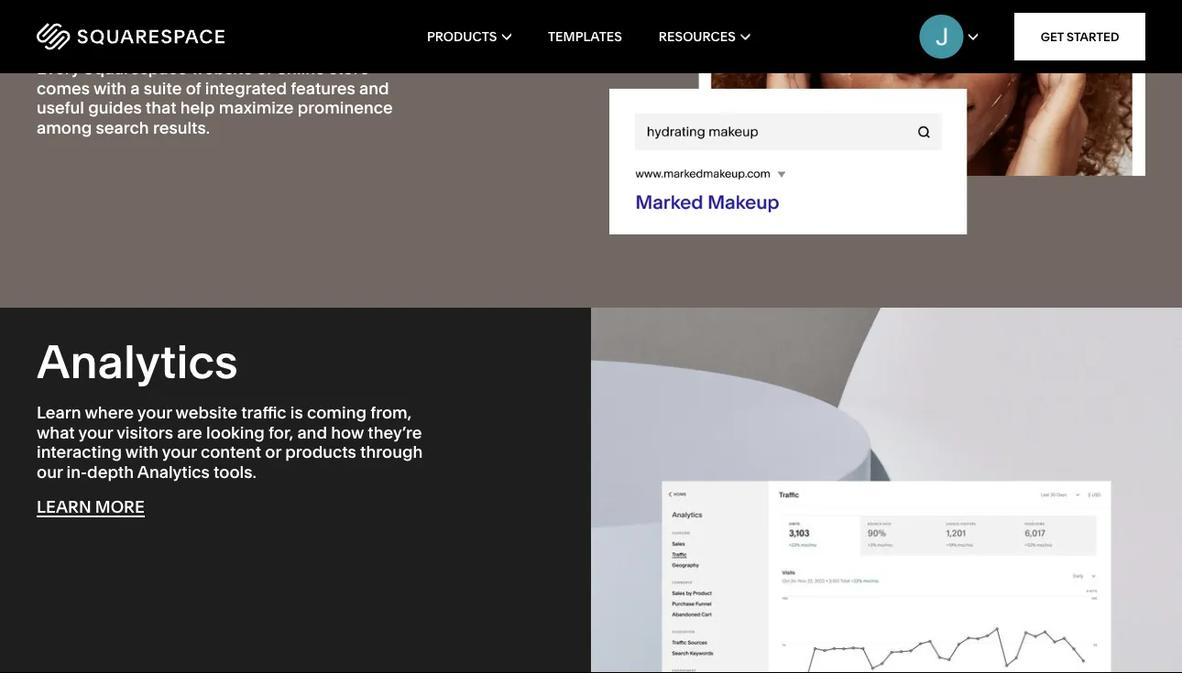Task type: describe. For each thing, give the bounding box(es) containing it.
results.
[[153, 117, 210, 138]]

and inside every squarespace website or online store comes with a suite of integrated features and useful guides that help maximize prominence among search results.
[[359, 78, 389, 98]]

your right what
[[78, 423, 113, 443]]

templates
[[548, 29, 622, 44]]

our
[[37, 462, 63, 482]]

from,
[[371, 403, 412, 423]]

learn for learn where your website traffic is coming from, what your visitors are looking for, and how they're interacting with your content or products through our in-depth analytics tools.
[[37, 403, 81, 423]]

every
[[37, 58, 80, 78]]

more
[[95, 497, 145, 517]]

they're
[[368, 423, 422, 443]]

content
[[201, 442, 261, 463]]

products button
[[427, 0, 512, 73]]

where
[[85, 403, 134, 423]]

get started link
[[1015, 13, 1146, 61]]

started
[[1067, 29, 1120, 44]]

prominence
[[298, 98, 393, 118]]

store
[[329, 58, 370, 78]]

squarespace logo image
[[37, 23, 225, 50]]

get
[[1041, 29, 1065, 44]]

analytics inside learn where your website traffic is coming from, what your visitors are looking for, and how they're interacting with your content or products through our in-depth analytics tools.
[[137, 462, 210, 482]]

analytics traffic overview ui image
[[662, 482, 1112, 674]]

search
[[96, 117, 149, 138]]

0 vertical spatial analytics
[[37, 334, 238, 390]]

online
[[277, 58, 325, 78]]

features
[[291, 78, 356, 98]]

your left content
[[162, 442, 197, 463]]

tools.
[[214, 462, 257, 482]]

traffic
[[241, 403, 287, 423]]

and inside learn where your website traffic is coming from, what your visitors are looking for, and how they're interacting with your content or products through our in-depth analytics tools.
[[297, 423, 327, 443]]

learn for learn more
[[37, 497, 91, 517]]

resources
[[659, 29, 736, 44]]

templates link
[[548, 0, 622, 73]]

resources button
[[659, 0, 750, 73]]

learn more link
[[37, 497, 145, 518]]

marked makeup website and search bar image
[[610, 0, 1146, 235]]



Task type: locate. For each thing, give the bounding box(es) containing it.
2 learn from the top
[[37, 497, 91, 517]]

0 vertical spatial or
[[257, 58, 273, 78]]

learn
[[37, 403, 81, 423], [37, 497, 91, 517]]

learn where your website traffic is coming from, what your visitors are looking for, and how they're interacting with your content or products through our in-depth analytics tools.
[[37, 403, 423, 482]]

through
[[360, 442, 423, 463]]

or inside learn where your website traffic is coming from, what your visitors are looking for, and how they're interacting with your content or products through our in-depth analytics tools.
[[265, 442, 281, 463]]

or
[[257, 58, 273, 78], [265, 442, 281, 463]]

among
[[37, 117, 92, 138]]

1 vertical spatial and
[[297, 423, 327, 443]]

0 vertical spatial and
[[359, 78, 389, 98]]

is
[[291, 403, 303, 423]]

1 learn from the top
[[37, 403, 81, 423]]

website inside learn where your website traffic is coming from, what your visitors are looking for, and how they're interacting with your content or products through our in-depth analytics tools.
[[176, 403, 237, 423]]

learn down the in-
[[37, 497, 91, 517]]

and right the for,
[[297, 423, 327, 443]]

useful
[[37, 98, 84, 118]]

learn up interacting
[[37, 403, 81, 423]]

of
[[186, 78, 201, 98]]

learn more
[[37, 497, 145, 517]]

0 vertical spatial website
[[191, 58, 253, 78]]

interacting
[[37, 442, 122, 463]]

website up content
[[176, 403, 237, 423]]

or left online
[[257, 58, 273, 78]]

how
[[331, 423, 364, 443]]

guides
[[88, 98, 142, 118]]

1 vertical spatial or
[[265, 442, 281, 463]]

visitors
[[117, 423, 173, 443]]

for,
[[269, 423, 294, 443]]

analytics
[[37, 334, 238, 390], [137, 462, 210, 482]]

maximize
[[219, 98, 294, 118]]

comes
[[37, 78, 90, 98]]

1 vertical spatial with
[[125, 442, 159, 463]]

1 vertical spatial website
[[176, 403, 237, 423]]

every squarespace website or online store comes with a suite of integrated features and useful guides that help maximize prominence among search results.
[[37, 58, 393, 138]]

0 vertical spatial with
[[93, 78, 127, 98]]

your left the are
[[137, 403, 172, 423]]

products
[[285, 442, 357, 463]]

coming
[[307, 403, 367, 423]]

and
[[359, 78, 389, 98], [297, 423, 327, 443]]

1 vertical spatial analytics
[[137, 462, 210, 482]]

what
[[37, 423, 75, 443]]

your
[[137, 403, 172, 423], [78, 423, 113, 443], [162, 442, 197, 463]]

or down traffic
[[265, 442, 281, 463]]

1 horizontal spatial and
[[359, 78, 389, 98]]

suite
[[144, 78, 182, 98]]

0 horizontal spatial and
[[297, 423, 327, 443]]

with down where
[[125, 442, 159, 463]]

get started
[[1041, 29, 1120, 44]]

website
[[191, 58, 253, 78], [176, 403, 237, 423]]

and right features
[[359, 78, 389, 98]]

website up the 'help'
[[191, 58, 253, 78]]

products
[[427, 29, 497, 44]]

analytics up where
[[37, 334, 238, 390]]

with
[[93, 78, 127, 98], [125, 442, 159, 463]]

integrated
[[205, 78, 287, 98]]

squarespace logo link
[[37, 23, 258, 50]]

learn inside learn where your website traffic is coming from, what your visitors are looking for, and how they're interacting with your content or products through our in-depth analytics tools.
[[37, 403, 81, 423]]

that
[[146, 98, 177, 118]]

0 vertical spatial learn
[[37, 403, 81, 423]]

in-
[[67, 462, 87, 482]]

a
[[130, 78, 140, 98]]

help
[[180, 98, 215, 118]]

with left a
[[93, 78, 127, 98]]

are
[[177, 423, 203, 443]]

looking
[[206, 423, 265, 443]]

depth
[[87, 462, 134, 482]]

website inside every squarespace website or online store comes with a suite of integrated features and useful guides that help maximize prominence among search results.
[[191, 58, 253, 78]]

or inside every squarespace website or online store comes with a suite of integrated features and useful guides that help maximize prominence among search results.
[[257, 58, 273, 78]]

1 vertical spatial learn
[[37, 497, 91, 517]]

analytics down the are
[[137, 462, 210, 482]]

squarespace
[[84, 58, 188, 78]]

with inside every squarespace website or online store comes with a suite of integrated features and useful guides that help maximize prominence among search results.
[[93, 78, 127, 98]]

with inside learn where your website traffic is coming from, what your visitors are looking for, and how they're interacting with your content or products through our in-depth analytics tools.
[[125, 442, 159, 463]]



Task type: vqa. For each thing, say whether or not it's contained in the screenshot.
top marketing
no



